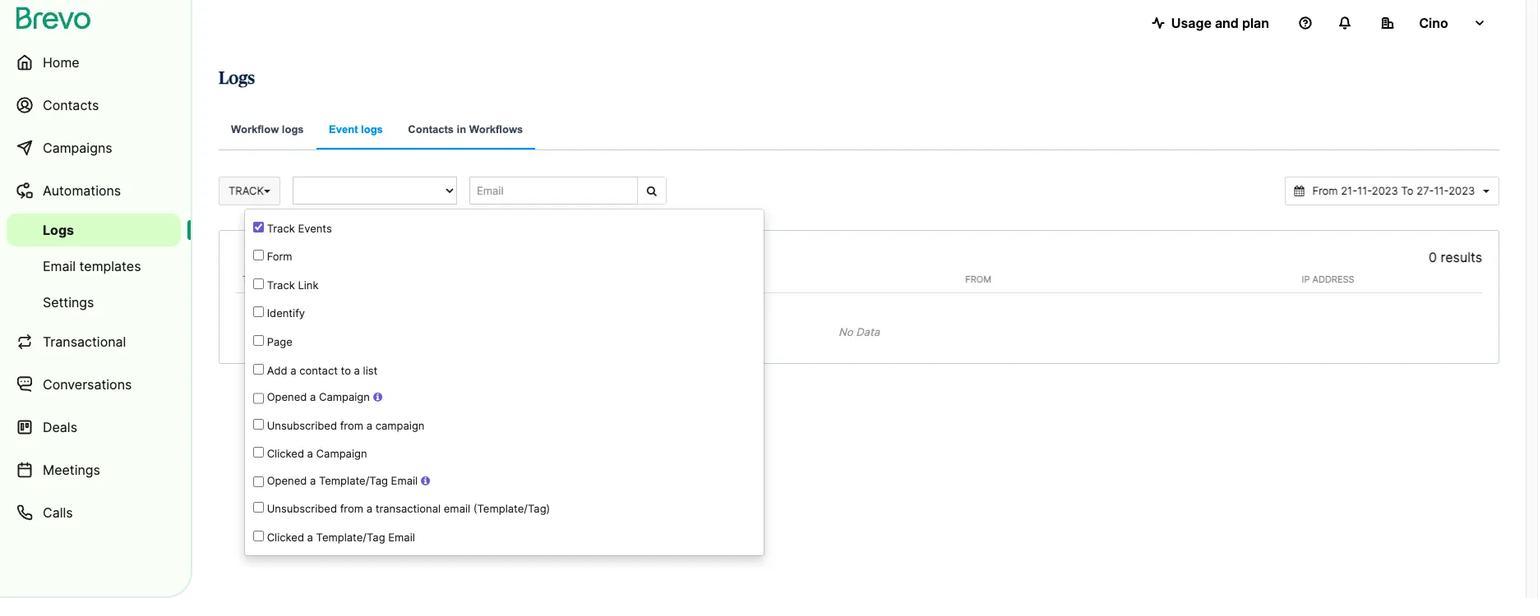 Task type: locate. For each thing, give the bounding box(es) containing it.
Email search field
[[469, 177, 638, 205]]

1 vertical spatial opened
[[267, 474, 307, 487]]

track left link
[[267, 279, 295, 292]]

1 vertical spatial clicked
[[267, 531, 304, 544]]

logs
[[219, 70, 255, 87], [43, 222, 74, 238]]

workflow logs
[[231, 123, 304, 136]]

track for events
[[267, 222, 295, 235]]

unsubscribed from a campaign
[[264, 419, 425, 432]]

1 clicked from the top
[[267, 447, 304, 461]]

email up settings
[[43, 258, 76, 275]]

1 from from the top
[[340, 419, 363, 432]]

campaign up opened a template/tag email
[[316, 447, 367, 461]]

a down contact
[[310, 391, 316, 404]]

home link
[[7, 43, 181, 82]]

email inside 'link'
[[391, 474, 418, 487]]

contacts inside contacts link
[[43, 97, 99, 113]]

clicked a campaign link
[[245, 439, 764, 468]]

from inside "link"
[[340, 419, 363, 432]]

0 vertical spatial logs
[[219, 70, 255, 87]]

a right to
[[354, 364, 360, 377]]

2 clicked from the top
[[267, 531, 304, 544]]

template/tag down clicked a campaign
[[319, 474, 388, 487]]

0 horizontal spatial contacts
[[43, 97, 99, 113]]

1 vertical spatial info circle image
[[421, 476, 430, 487]]

contact
[[299, 364, 338, 377]]

a left transactional
[[366, 503, 372, 516]]

calls
[[43, 505, 73, 521]]

usage and plan button
[[1138, 7, 1282, 39]]

search image
[[647, 186, 657, 196]]

clicked up opened a template/tag email
[[267, 447, 304, 461]]

contacts in workflows link
[[396, 112, 535, 150]]

0
[[1429, 249, 1437, 265]]

logs for event logs
[[361, 123, 383, 136]]

1 vertical spatial logs
[[43, 222, 74, 238]]

track for link
[[267, 279, 295, 292]]

unsubscribed up clicked a campaign
[[267, 419, 337, 432]]

0 vertical spatial email
[[43, 258, 76, 275]]

opened down clicked a campaign
[[267, 474, 307, 487]]

0 vertical spatial campaign
[[319, 391, 370, 404]]

1 vertical spatial campaign
[[316, 447, 367, 461]]

opened
[[267, 391, 307, 404], [267, 474, 307, 487]]

0 vertical spatial contacts
[[43, 97, 99, 113]]

logs down automations
[[43, 222, 74, 238]]

info circle image down list
[[373, 392, 382, 403]]

template/tag for opened
[[319, 474, 388, 487]]

0 horizontal spatial logs
[[282, 123, 304, 136]]

logs right workflow
[[282, 123, 304, 136]]

None text field
[[1307, 183, 1480, 199]]

clicked inside clicked a campaign link
[[267, 447, 304, 461]]

1 vertical spatial track
[[267, 279, 295, 292]]

clicked
[[267, 447, 304, 461], [267, 531, 304, 544]]

unsubscribed up clicked a template/tag email
[[267, 503, 337, 516]]

usage
[[1171, 15, 1212, 31]]

2 vertical spatial email
[[388, 531, 415, 544]]

unsubscribed inside "link"
[[267, 419, 337, 432]]

2 unsubscribed from the top
[[267, 503, 337, 516]]

1 horizontal spatial info circle image
[[421, 476, 430, 487]]

a down clicked a campaign
[[310, 474, 316, 487]]

1 track from the top
[[267, 222, 295, 235]]

deals
[[43, 419, 77, 436]]

email up unsubscribed from a transactional email (template/tag)
[[391, 474, 418, 487]]

logs
[[282, 123, 304, 136], [361, 123, 383, 136]]

ip address
[[1302, 273, 1354, 285]]

track events
[[264, 222, 332, 235]]

transactional
[[375, 503, 441, 516]]

campaign
[[375, 419, 425, 432]]

1 vertical spatial template/tag
[[316, 531, 385, 544]]

campaign
[[319, 391, 370, 404], [316, 447, 367, 461]]

0 vertical spatial opened
[[267, 391, 307, 404]]

identify link
[[245, 299, 764, 327]]

a down opened a template/tag email
[[307, 531, 313, 544]]

link
[[298, 279, 319, 292]]

from
[[965, 273, 991, 285]]

track up form
[[267, 222, 295, 235]]

logs up workflow
[[219, 70, 255, 87]]

identify
[[264, 307, 305, 320]]

logs link
[[7, 214, 181, 247]]

list
[[363, 364, 378, 377]]

a inside "link"
[[366, 419, 372, 432]]

usage and plan
[[1171, 15, 1269, 31]]

template/tag inside 'link'
[[319, 474, 388, 487]]

track events link
[[245, 214, 764, 242]]

0 vertical spatial unsubscribed
[[267, 419, 337, 432]]

1 horizontal spatial logs
[[361, 123, 383, 136]]

info circle image up transactional
[[421, 476, 430, 487]]

email down unsubscribed from a transactional email (template/tag)
[[388, 531, 415, 544]]

unsubscribed from a campaign link
[[245, 411, 764, 439]]

logs inside "link"
[[361, 123, 383, 136]]

unsubscribed for unsubscribed from a campaign
[[267, 419, 337, 432]]

from down opened a template/tag email
[[340, 503, 363, 516]]

track
[[267, 222, 295, 235], [267, 279, 295, 292]]

template/tag
[[319, 474, 388, 487], [316, 531, 385, 544]]

opened for opened a campaign
[[267, 391, 307, 404]]

2 logs from the left
[[361, 123, 383, 136]]

in
[[457, 123, 466, 136]]

1 opened from the top
[[267, 391, 307, 404]]

a
[[290, 364, 296, 377], [354, 364, 360, 377], [310, 391, 316, 404], [366, 419, 372, 432], [307, 447, 313, 461], [310, 474, 316, 487], [366, 503, 372, 516], [307, 531, 313, 544]]

0 horizontal spatial logs
[[43, 222, 74, 238]]

contacts left in
[[408, 123, 454, 136]]

from
[[340, 419, 363, 432], [340, 503, 363, 516]]

opened a campaign
[[264, 391, 370, 404]]

info circle image inside opened a template/tag email 'link'
[[421, 476, 430, 487]]

event
[[329, 123, 358, 136]]

form link
[[245, 242, 764, 270]]

2 opened from the top
[[267, 474, 307, 487]]

0 vertical spatial template/tag
[[319, 474, 388, 487]]

opened down add
[[267, 391, 307, 404]]

settings
[[43, 294, 94, 311]]

unsubscribed for unsubscribed from a transactional email (template/tag)
[[267, 503, 337, 516]]

campaigns link
[[7, 128, 181, 168]]

opened inside 'link'
[[267, 474, 307, 487]]

a inside 'link'
[[310, 474, 316, 487]]

1 vertical spatial email
[[391, 474, 418, 487]]

results
[[1441, 249, 1482, 265]]

clicked down opened a template/tag email
[[267, 531, 304, 544]]

clicked a template/tag email link
[[245, 523, 764, 551]]

campaign for opened a campaign
[[319, 391, 370, 404]]

event logs
[[329, 123, 383, 136]]

1 vertical spatial contacts
[[408, 123, 454, 136]]

transactional
[[43, 334, 126, 350]]

None checkbox
[[253, 250, 264, 261], [253, 307, 264, 318], [253, 335, 264, 346], [253, 364, 264, 375], [253, 392, 264, 405], [253, 419, 264, 430], [253, 476, 264, 489], [253, 250, 264, 261], [253, 307, 264, 318], [253, 335, 264, 346], [253, 364, 264, 375], [253, 392, 264, 405], [253, 419, 264, 430], [253, 476, 264, 489]]

1 vertical spatial unsubscribed
[[267, 503, 337, 516]]

0 horizontal spatial info circle image
[[373, 392, 382, 403]]

calendar image
[[1294, 186, 1304, 196]]

opened a template/tag email link
[[245, 468, 764, 494]]

info circle image for opened a campaign
[[373, 392, 382, 403]]

email templates link
[[7, 250, 181, 283]]

info circle image
[[373, 392, 382, 403], [421, 476, 430, 487]]

contacts inside contacts in workflows link
[[408, 123, 454, 136]]

0 vertical spatial track
[[267, 222, 295, 235]]

clicked a campaign
[[264, 447, 367, 461]]

from down opened a campaign
[[340, 419, 363, 432]]

a left campaign
[[366, 419, 372, 432]]

conversations link
[[7, 365, 181, 404]]

contacts for contacts in workflows
[[408, 123, 454, 136]]

campaign down to
[[319, 391, 370, 404]]

0 vertical spatial clicked
[[267, 447, 304, 461]]

email
[[43, 258, 76, 275], [391, 474, 418, 487], [388, 531, 415, 544]]

info circle image inside opened a campaign link
[[373, 392, 382, 403]]

1 horizontal spatial contacts
[[408, 123, 454, 136]]

contacts up campaigns
[[43, 97, 99, 113]]

2 from from the top
[[340, 503, 363, 516]]

contacts
[[43, 97, 99, 113], [408, 123, 454, 136]]

opened for opened a template/tag email
[[267, 474, 307, 487]]

a right add
[[290, 364, 296, 377]]

0 vertical spatial info circle image
[[373, 392, 382, 403]]

0 vertical spatial from
[[340, 419, 363, 432]]

workflows
[[469, 123, 523, 136]]

1 logs from the left
[[282, 123, 304, 136]]

2 track from the top
[[267, 279, 295, 292]]

1 unsubscribed from the top
[[267, 419, 337, 432]]

0  results
[[1429, 249, 1482, 265]]

template/tag down opened a template/tag email
[[316, 531, 385, 544]]

1 vertical spatial from
[[340, 503, 363, 516]]

None checkbox
[[253, 222, 264, 232], [253, 279, 264, 289], [253, 447, 264, 458], [253, 503, 264, 513], [253, 531, 264, 542], [253, 222, 264, 232], [253, 279, 264, 289], [253, 447, 264, 458], [253, 503, 264, 513], [253, 531, 264, 542]]

add
[[267, 364, 287, 377]]

logs right event
[[361, 123, 383, 136]]

clicked inside clicked a template/tag email link
[[267, 531, 304, 544]]

to
[[341, 364, 351, 377]]

unsubscribed
[[267, 419, 337, 432], [267, 503, 337, 516]]



Task type: describe. For each thing, give the bounding box(es) containing it.
from for transactional
[[340, 503, 363, 516]]

logs for workflow logs
[[282, 123, 304, 136]]

transactional link
[[7, 322, 181, 362]]

workflow logs link
[[219, 112, 316, 150]]

campaigns
[[43, 140, 112, 156]]

calls link
[[7, 493, 181, 533]]

email for opened a template/tag email
[[391, 474, 418, 487]]

home
[[43, 54, 79, 71]]

track button
[[219, 177, 280, 205]]

campaign for clicked a campaign
[[316, 447, 367, 461]]

(template/tag)
[[473, 503, 550, 516]]

from for campaign
[[340, 419, 363, 432]]

unsubscribed from a transactional email (template/tag)
[[264, 503, 550, 516]]

form
[[264, 250, 292, 263]]

track link
[[264, 279, 319, 292]]

add a contact to a list link
[[245, 356, 764, 384]]

workflow
[[231, 123, 279, 136]]

plan
[[1242, 15, 1269, 31]]

automations link
[[7, 171, 181, 210]]

address
[[1313, 273, 1354, 285]]

contacts link
[[7, 85, 181, 125]]

events
[[298, 222, 332, 235]]

email templates
[[43, 258, 141, 275]]

event logs link
[[317, 112, 395, 150]]

clicked for clicked a template/tag email
[[267, 531, 304, 544]]

ip
[[1302, 273, 1310, 285]]

clicked for clicked a campaign
[[267, 447, 304, 461]]

opened a template/tag email
[[264, 474, 418, 487]]

no data
[[839, 326, 880, 339]]

meetings link
[[7, 450, 181, 490]]

and
[[1215, 15, 1239, 31]]

automations
[[43, 182, 121, 199]]

meetings
[[43, 462, 100, 478]]

page link
[[245, 327, 764, 356]]

page
[[264, 335, 292, 349]]

templates
[[79, 258, 141, 275]]

info circle image for opened a template/tag email
[[421, 476, 430, 487]]

clicked a template/tag email
[[264, 531, 415, 544]]

opened a campaign link
[[245, 384, 764, 411]]

add a contact to a list
[[264, 364, 378, 377]]

cino button
[[1368, 7, 1499, 39]]

type
[[243, 273, 265, 285]]

contacts in workflows
[[408, 123, 523, 136]]

cino
[[1419, 15, 1448, 31]]

unsubscribed from a transactional email (template/tag) link
[[245, 494, 764, 523]]

track
[[229, 184, 264, 197]]

deals link
[[7, 408, 181, 447]]

contacts for contacts
[[43, 97, 99, 113]]

email
[[444, 503, 470, 516]]

data
[[856, 326, 880, 339]]

track link link
[[245, 270, 764, 299]]

1 horizontal spatial logs
[[219, 70, 255, 87]]

no
[[839, 326, 853, 339]]

email for clicked a template/tag email
[[388, 531, 415, 544]]

settings link
[[7, 286, 181, 319]]

a up opened a template/tag email
[[307, 447, 313, 461]]

conversations
[[43, 377, 132, 393]]

template/tag for clicked
[[316, 531, 385, 544]]



Task type: vqa. For each thing, say whether or not it's contained in the screenshot.
the right activity
no



